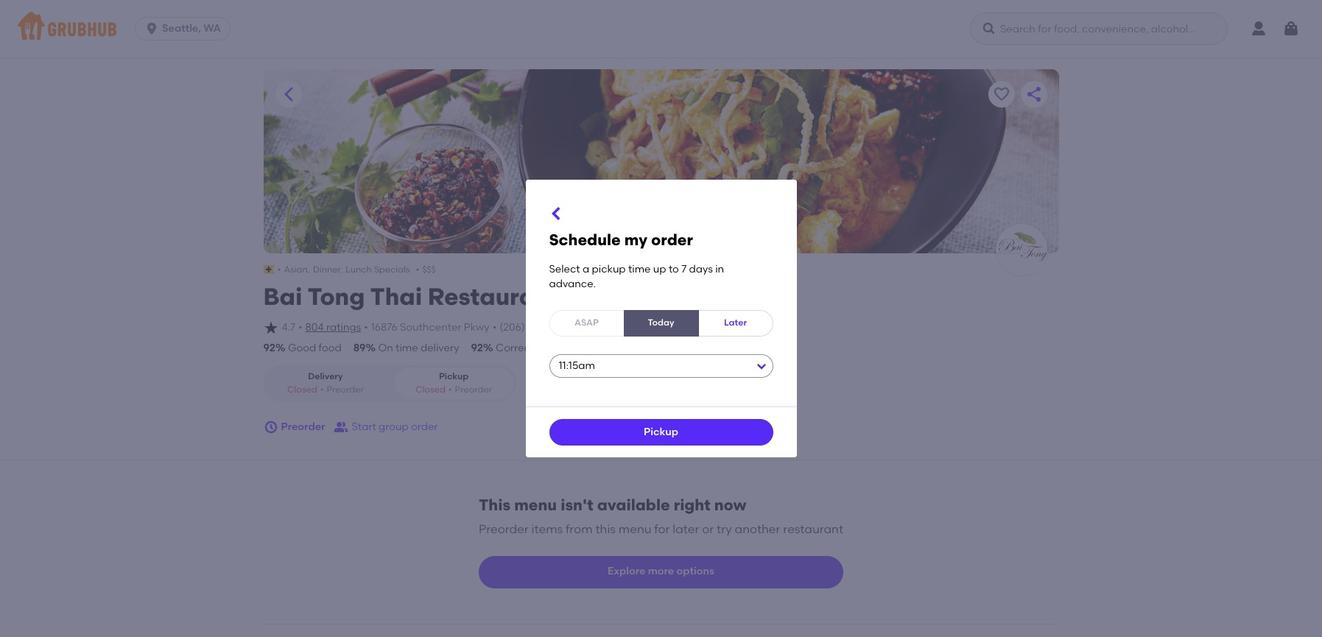 Task type: locate. For each thing, give the bounding box(es) containing it.
today
[[648, 318, 675, 328]]

closed inside pickup closed • preorder
[[416, 384, 446, 395]]

1 horizontal spatial time
[[629, 263, 651, 276]]

menu up items in the left of the page
[[515, 496, 557, 514]]

asian,
[[284, 265, 310, 275]]

on time delivery
[[378, 342, 460, 355]]

order up to
[[652, 231, 694, 249]]

closed
[[287, 384, 317, 395], [416, 384, 446, 395]]

now
[[715, 496, 747, 514]]

save this restaurant image
[[993, 85, 1011, 103]]

0 horizontal spatial pickup
[[439, 372, 469, 382]]

closed for delivery
[[287, 384, 317, 395]]

share icon image
[[1026, 85, 1043, 103]]

start group order
[[352, 421, 438, 433]]

days
[[690, 263, 713, 276]]

0 vertical spatial time
[[629, 263, 651, 276]]

0 horizontal spatial closed
[[287, 384, 317, 395]]

1 vertical spatial svg image
[[548, 205, 566, 223]]

a
[[583, 263, 590, 276]]

•
[[278, 265, 281, 275], [416, 265, 420, 275], [299, 321, 303, 334], [364, 321, 368, 334], [493, 321, 497, 334], [320, 384, 324, 395], [449, 384, 452, 395]]

menu down available
[[619, 523, 652, 537]]

southcenter
[[400, 321, 462, 334]]

92
[[263, 342, 276, 355], [471, 342, 483, 355]]

16876
[[371, 321, 398, 334]]

explore more options
[[608, 566, 715, 578]]

more
[[648, 566, 675, 578]]

right
[[674, 496, 711, 514]]

2 92 from the left
[[471, 342, 483, 355]]

explore more options button
[[479, 556, 844, 589]]

2 horizontal spatial svg image
[[982, 21, 997, 36]]

92 down pkwy
[[471, 342, 483, 355]]

0 horizontal spatial menu
[[515, 496, 557, 514]]

svg image up the save this restaurant image
[[982, 21, 997, 36]]

1 horizontal spatial svg image
[[263, 321, 278, 335]]

items
[[532, 523, 563, 537]]

$$$
[[422, 265, 436, 275]]

1 horizontal spatial menu
[[619, 523, 652, 537]]

later
[[673, 523, 700, 537]]

order for schedule my order
[[652, 231, 694, 249]]

1 horizontal spatial 92
[[471, 342, 483, 355]]

advance.
[[549, 278, 596, 291]]

this
[[596, 523, 616, 537]]

order
[[652, 231, 694, 249], [537, 342, 564, 355], [411, 421, 438, 433]]

lunch
[[346, 265, 372, 275]]

svg image inside preorder button
[[263, 420, 278, 435]]

pickup for pickup closed • preorder
[[439, 372, 469, 382]]

92 left "good"
[[263, 342, 276, 355]]

seattle,
[[162, 22, 201, 35]]

time inside select a pickup time up to 7 days in advance.
[[629, 263, 651, 276]]

another
[[735, 523, 781, 537]]

preorder items from this menu for later or try another restaurant
[[479, 523, 844, 537]]

time
[[629, 263, 651, 276], [396, 342, 418, 355]]

specials
[[374, 265, 410, 275]]

0 horizontal spatial svg image
[[263, 420, 278, 435]]

1 vertical spatial pickup
[[644, 426, 679, 438]]

0 horizontal spatial svg image
[[145, 21, 159, 36]]

• inside pickup closed • preorder
[[449, 384, 452, 395]]

1 closed from the left
[[287, 384, 317, 395]]

option group containing delivery closed • preorder
[[263, 365, 516, 402]]

my
[[625, 231, 648, 249]]

seattle, wa
[[162, 22, 221, 35]]

2 horizontal spatial order
[[652, 231, 694, 249]]

for
[[655, 523, 670, 537]]

closed inside delivery closed • preorder
[[287, 384, 317, 395]]

option group
[[263, 365, 516, 402]]

asap
[[575, 318, 599, 328]]

1 vertical spatial time
[[396, 342, 418, 355]]

0 vertical spatial pickup
[[439, 372, 469, 382]]

today button
[[624, 310, 699, 337]]

good
[[288, 342, 316, 355]]

order inside button
[[411, 421, 438, 433]]

delivery closed • preorder
[[287, 372, 364, 395]]

start group order button
[[334, 414, 438, 441]]

order down 0893
[[537, 342, 564, 355]]

• 16876 southcenter pkwy • (206) 431-0893
[[364, 321, 572, 334]]

start
[[352, 421, 376, 433]]

svg image up schedule
[[548, 205, 566, 223]]

0 horizontal spatial order
[[411, 421, 438, 433]]

89
[[354, 342, 366, 355]]

0 horizontal spatial 92
[[263, 342, 276, 355]]

order for start group order
[[411, 421, 438, 433]]

1 vertical spatial order
[[537, 342, 564, 355]]

2 vertical spatial svg image
[[263, 420, 278, 435]]

1 horizontal spatial closed
[[416, 384, 446, 395]]

asap button
[[549, 310, 625, 337]]

1 vertical spatial menu
[[619, 523, 652, 537]]

0 vertical spatial svg image
[[982, 21, 997, 36]]

select a pickup time up to 7 days in advance.
[[549, 263, 725, 291]]

available
[[597, 496, 670, 514]]

431-
[[528, 321, 548, 334]]

804
[[306, 321, 324, 334]]

2 closed from the left
[[416, 384, 446, 395]]

0 horizontal spatial time
[[396, 342, 418, 355]]

or
[[703, 523, 714, 537]]

menu
[[515, 496, 557, 514], [619, 523, 652, 537]]

92 for correct order
[[471, 342, 483, 355]]

ratings
[[326, 321, 361, 334]]

time left up
[[629, 263, 651, 276]]

order right the group
[[411, 421, 438, 433]]

pickup inside pickup closed • preorder
[[439, 372, 469, 382]]

2 horizontal spatial svg image
[[1283, 20, 1301, 38]]

restaurant
[[784, 523, 844, 537]]

1 horizontal spatial pickup
[[644, 426, 679, 438]]

time right the on
[[396, 342, 418, 355]]

4.7 • 804 ratings
[[282, 321, 361, 334]]

pickup inside button
[[644, 426, 679, 438]]

svg image
[[982, 21, 997, 36], [548, 205, 566, 223], [263, 420, 278, 435]]

1 92 from the left
[[263, 342, 276, 355]]

2 vertical spatial order
[[411, 421, 438, 433]]

pickup
[[439, 372, 469, 382], [644, 426, 679, 438]]

1 horizontal spatial order
[[537, 342, 564, 355]]

0 vertical spatial menu
[[515, 496, 557, 514]]

0 vertical spatial order
[[652, 231, 694, 249]]

4.7
[[282, 321, 296, 334]]

svg image
[[1283, 20, 1301, 38], [145, 21, 159, 36], [263, 321, 278, 335]]

this
[[479, 496, 511, 514]]

preorder
[[327, 384, 364, 395], [455, 384, 492, 395], [281, 421, 325, 433], [479, 523, 529, 537]]

1 horizontal spatial svg image
[[548, 205, 566, 223]]

restaurant
[[428, 283, 559, 311]]

svg image left people icon
[[263, 420, 278, 435]]

dinner,
[[313, 265, 343, 275]]

people icon image
[[334, 420, 349, 435]]

pickup for pickup
[[644, 426, 679, 438]]

save this restaurant button
[[989, 81, 1015, 108]]



Task type: vqa. For each thing, say whether or not it's contained in the screenshot.
the left '92'
yes



Task type: describe. For each thing, give the bounding box(es) containing it.
on
[[378, 342, 393, 355]]

preorder inside pickup closed • preorder
[[455, 384, 492, 395]]

correct order
[[496, 342, 564, 355]]

pkwy
[[464, 321, 490, 334]]

isn't
[[561, 496, 594, 514]]

svg image inside seattle, wa "button"
[[145, 21, 159, 36]]

92 for good food
[[263, 342, 276, 355]]

0893
[[548, 321, 572, 334]]

delivery
[[308, 372, 343, 382]]

svg image inside main navigation navigation
[[982, 21, 997, 36]]

preorder inside button
[[281, 421, 325, 433]]

from
[[566, 523, 593, 537]]

closed for pickup
[[416, 384, 446, 395]]

food
[[319, 342, 342, 355]]

correct
[[496, 342, 534, 355]]

later
[[724, 318, 747, 328]]

select
[[549, 263, 581, 276]]

preorder inside delivery closed • preorder
[[327, 384, 364, 395]]

schedule my order
[[549, 231, 694, 249]]

pickup closed • preorder
[[416, 372, 492, 395]]

main navigation navigation
[[0, 0, 1323, 57]]

up
[[654, 263, 667, 276]]

subscription pass image
[[263, 265, 275, 274]]

in
[[716, 263, 725, 276]]

this menu isn't available right now
[[479, 496, 747, 514]]

• inside delivery closed • preorder
[[320, 384, 324, 395]]

tong
[[308, 283, 365, 311]]

pickup button
[[549, 419, 774, 446]]

options
[[677, 566, 715, 578]]

preorder button
[[263, 414, 325, 441]]

good food
[[288, 342, 342, 355]]

delivery
[[421, 342, 460, 355]]

7
[[682, 263, 687, 276]]

pickup
[[592, 263, 626, 276]]

thai
[[370, 283, 422, 311]]

caret left icon image
[[280, 85, 297, 103]]

bai
[[263, 283, 303, 311]]

to
[[669, 263, 679, 276]]

schedule
[[549, 231, 621, 249]]

(206)
[[500, 321, 525, 334]]

wa
[[204, 22, 221, 35]]

later button
[[698, 310, 774, 337]]

seattle, wa button
[[135, 17, 237, 41]]

group
[[379, 421, 409, 433]]

bai tong thai restaurant
[[263, 283, 559, 311]]

• asian, dinner, lunch specials • $$$
[[278, 265, 436, 275]]

explore
[[608, 566, 646, 578]]

try
[[717, 523, 732, 537]]



